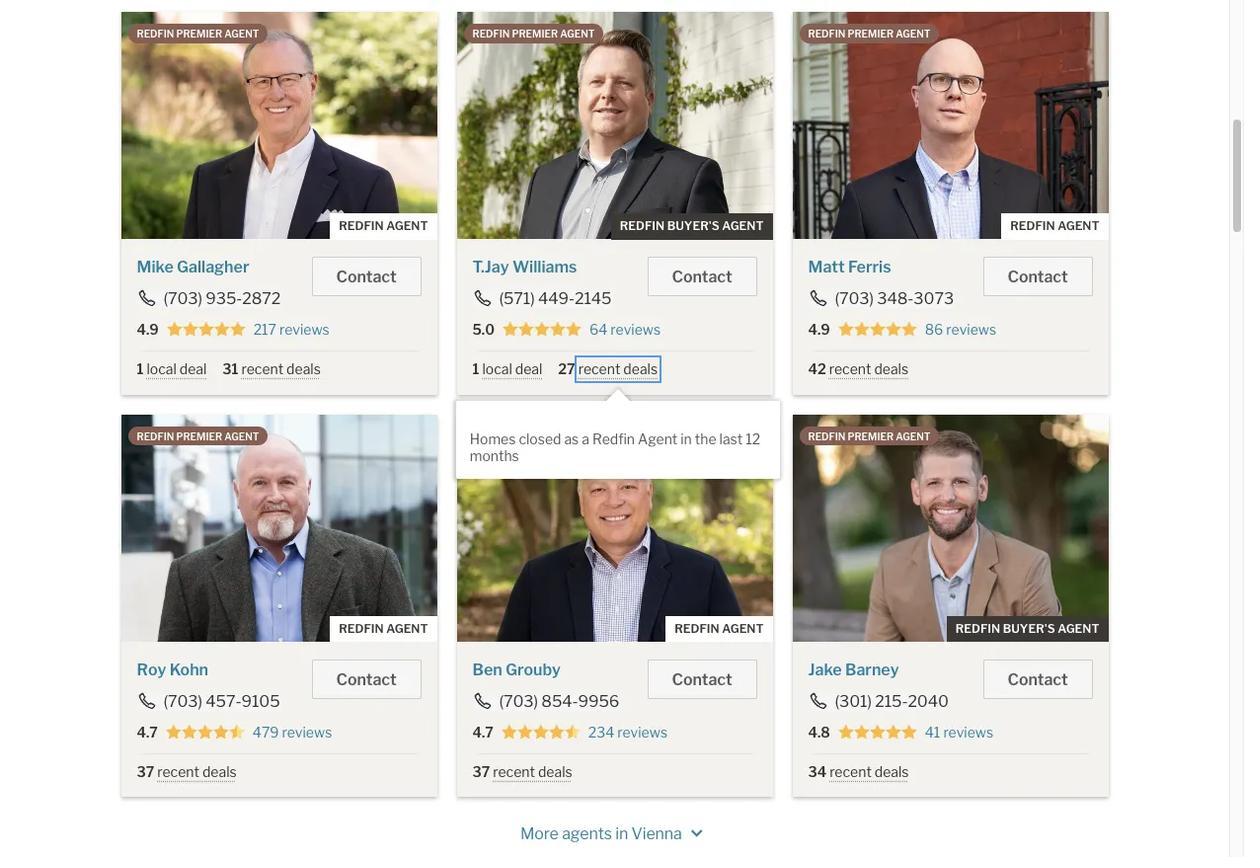 Task type: describe. For each thing, give the bounding box(es) containing it.
3073
[[914, 290, 954, 308]]

rating 4.9 out of 5 element for 935-
[[167, 321, 246, 339]]

roy kohn link
[[137, 660, 209, 679]]

contact for 2872
[[336, 268, 397, 287]]

reviews for (703) 935-2872
[[280, 321, 330, 338]]

mike
[[137, 258, 174, 277]]

reviews for (703) 854-9956
[[618, 724, 668, 740]]

42
[[809, 361, 827, 378]]

(301) 215-2040
[[835, 692, 949, 711]]

redfin buyer's agent for (301) 215-2040
[[956, 621, 1100, 636]]

more agents in vienna
[[521, 825, 682, 844]]

a
[[582, 430, 590, 447]]

9105
[[242, 692, 280, 711]]

buyer's for 2040
[[1003, 621, 1056, 636]]

ben
[[473, 660, 503, 679]]

redfin premier agent for grouby
[[473, 430, 595, 442]]

(571) 449-2145
[[499, 290, 612, 308]]

jake barney link
[[809, 660, 900, 679]]

contact button for (703) 854-9956
[[648, 659, 757, 699]]

more
[[521, 825, 559, 844]]

buyer's for 2145
[[668, 219, 720, 233]]

2872
[[242, 290, 281, 308]]

37 for (703) 457-9105
[[137, 763, 154, 780]]

(703) 935-2872
[[164, 290, 281, 308]]

deal for (571)
[[515, 361, 543, 378]]

(703) 457-9105 button
[[137, 692, 281, 711]]

roy kohn
[[137, 660, 209, 679]]

34
[[809, 763, 827, 780]]

recent for jake barney
[[830, 763, 872, 780]]

64
[[590, 321, 608, 338]]

t.jay
[[473, 258, 509, 277]]

vienna
[[632, 825, 682, 844]]

deals for (703) 854-9956
[[538, 763, 573, 780]]

234
[[589, 724, 615, 740]]

1 for (703) 935-2872
[[137, 361, 144, 378]]

42 recent deals
[[809, 361, 909, 378]]

215-
[[876, 692, 908, 711]]

reviews for (571) 449-2145
[[611, 321, 661, 338]]

redfin agent for (703) 854-9956
[[675, 621, 764, 636]]

closed
[[519, 430, 562, 447]]

contact button for (703) 935-2872
[[312, 257, 421, 297]]

ben grouby link
[[473, 660, 561, 679]]

457-
[[206, 692, 242, 711]]

31 recent deals
[[223, 361, 321, 378]]

217
[[254, 321, 277, 338]]

rating 4.8 out of 5 element
[[839, 724, 918, 741]]

37 recent deals for 854-
[[473, 763, 573, 780]]

deals down 217 reviews
[[287, 361, 321, 378]]

rating 4.9 out of 5 element for 348-
[[838, 321, 918, 339]]

1 for (571) 449-2145
[[473, 361, 480, 378]]

contact for 3073
[[1008, 268, 1068, 287]]

deal for (703)
[[180, 361, 207, 378]]

(703) 854-9956 button
[[473, 692, 621, 711]]

kohn
[[170, 660, 209, 679]]

31
[[223, 361, 239, 378]]

(703) for (703) 348-3073
[[835, 290, 874, 308]]

redfin agent for (703) 935-2872
[[339, 219, 428, 233]]

recent for ben grouby
[[493, 763, 535, 780]]

2145
[[575, 290, 612, 308]]

(301) 215-2040 button
[[809, 692, 950, 711]]

premier for barney
[[848, 430, 894, 442]]

ben grouby
[[473, 660, 561, 679]]

gallagher
[[177, 258, 249, 277]]

contact for 9105
[[336, 670, 397, 689]]

as
[[565, 430, 579, 447]]

1 local deal for (703) 935-2872
[[137, 361, 207, 378]]

matt ferris link
[[809, 258, 892, 277]]

reviews for (703) 348-3073
[[947, 321, 997, 338]]

local for (571) 449-2145
[[483, 361, 513, 378]]

photo of roy kohn image
[[121, 414, 437, 642]]

348-
[[878, 290, 914, 308]]

(301)
[[835, 692, 872, 711]]

217 reviews
[[254, 321, 330, 338]]

deals down 64 reviews
[[624, 361, 658, 378]]

ferris
[[849, 258, 892, 277]]

premier for kohn
[[176, 430, 222, 442]]

premier for williams
[[512, 28, 558, 40]]

recent right 31
[[242, 361, 284, 378]]

479 reviews
[[253, 724, 332, 740]]

rating 4.7 out of 5 element for 854-
[[502, 724, 581, 741]]

agent
[[638, 430, 678, 447]]

86 reviews
[[925, 321, 997, 338]]

redfin
[[593, 430, 635, 447]]

photo of ben grouby image
[[457, 414, 773, 642]]

41
[[925, 724, 941, 740]]

86
[[925, 321, 944, 338]]

the
[[695, 430, 717, 447]]

0 horizontal spatial in
[[616, 825, 628, 844]]

4.9 for (703) 348-3073
[[809, 321, 831, 338]]

matt
[[809, 258, 845, 277]]

9956
[[579, 692, 620, 711]]

redfin agent for (703) 457-9105
[[339, 621, 428, 636]]

redfin buyer's agent for (571) 449-2145
[[620, 219, 764, 233]]

34 recent deals
[[809, 763, 909, 780]]

redfin premier agent for kohn
[[137, 430, 259, 442]]

photo of mike gallagher image
[[121, 12, 437, 239]]

grouby
[[506, 660, 561, 679]]

mike gallagher
[[137, 258, 249, 277]]

(571) 449-2145 button
[[473, 290, 613, 308]]

redfin premier agent for ferris
[[809, 28, 931, 40]]

contact for 2040
[[1008, 670, 1068, 689]]

redfin premier agent for barney
[[809, 430, 931, 442]]

t.jay williams link
[[473, 258, 577, 277]]



Task type: vqa. For each thing, say whether or not it's contained in the screenshot.


Task type: locate. For each thing, give the bounding box(es) containing it.
deals for (703) 457-9105
[[202, 763, 237, 780]]

0 horizontal spatial 37 recent deals
[[137, 763, 237, 780]]

(703) down matt ferris link at the top right
[[835, 290, 874, 308]]

last
[[720, 430, 743, 447]]

deal left 31
[[180, 361, 207, 378]]

37 recent deals up more
[[473, 763, 573, 780]]

recent down the (703) 457-9105 button
[[157, 763, 200, 780]]

0 horizontal spatial rating 4.7 out of 5 element
[[166, 724, 245, 741]]

recent for matt ferris
[[830, 361, 872, 378]]

homes
[[470, 430, 516, 447]]

williams
[[513, 258, 577, 277]]

reviews for (703) 457-9105
[[282, 724, 332, 740]]

contact button up 64 reviews
[[648, 257, 757, 297]]

4.9 for (703) 935-2872
[[137, 321, 159, 338]]

buyer's
[[668, 219, 720, 233], [1003, 621, 1056, 636]]

contact button for (571) 449-2145
[[648, 257, 757, 297]]

449-
[[538, 290, 575, 308]]

redfin buyer's agent
[[620, 219, 764, 233], [956, 621, 1100, 636]]

4.7 for (703) 457-9105
[[137, 724, 158, 740]]

1 vertical spatial in
[[616, 825, 628, 844]]

0 horizontal spatial 1
[[137, 361, 144, 378]]

redfin
[[137, 28, 174, 40], [473, 28, 510, 40], [809, 28, 846, 40], [339, 219, 384, 233], [620, 219, 665, 233], [1011, 219, 1056, 233], [137, 430, 174, 442], [473, 430, 510, 442], [809, 430, 846, 442], [339, 621, 384, 636], [675, 621, 720, 636], [956, 621, 1001, 636]]

0 horizontal spatial 4.7
[[137, 724, 158, 740]]

jake
[[809, 660, 842, 679]]

rating 5.0 out of 5 element
[[503, 321, 582, 339]]

in left the the
[[681, 430, 692, 447]]

(571)
[[499, 290, 535, 308]]

in
[[681, 430, 692, 447], [616, 825, 628, 844]]

rating 4.9 out of 5 element down (703) 348-3073 'button'
[[838, 321, 918, 339]]

1 horizontal spatial local
[[483, 361, 513, 378]]

(703) 348-3073 button
[[809, 290, 955, 308]]

redfin premier agent for gallagher
[[137, 28, 259, 40]]

redfin agent for (703) 348-3073
[[1011, 219, 1100, 233]]

in inside the homes closed as a redfin agent in the last 12 months
[[681, 430, 692, 447]]

local
[[147, 361, 177, 378], [483, 361, 513, 378]]

2 1 local deal from the left
[[473, 361, 543, 378]]

2 4.7 from the left
[[473, 724, 494, 740]]

64 reviews
[[590, 321, 661, 338]]

local for (703) 935-2872
[[147, 361, 177, 378]]

contact button for (703) 457-9105
[[312, 659, 421, 699]]

1 horizontal spatial buyer's
[[1003, 621, 1056, 636]]

37 recent deals down the (703) 457-9105 button
[[137, 763, 237, 780]]

contact button for (703) 348-3073
[[984, 257, 1093, 297]]

2 rating 4.7 out of 5 element from the left
[[502, 724, 581, 741]]

deals down (703) 457-9105
[[202, 763, 237, 780]]

roy
[[137, 660, 166, 679]]

contact button
[[312, 257, 421, 297], [648, 257, 757, 297], [984, 257, 1093, 297], [312, 659, 421, 699], [648, 659, 757, 699], [984, 659, 1093, 699]]

1
[[137, 361, 144, 378], [473, 361, 480, 378]]

1 horizontal spatial 4.9
[[809, 321, 831, 338]]

234 reviews
[[589, 724, 668, 740]]

0 horizontal spatial 37
[[137, 763, 154, 780]]

4.7 down the roy
[[137, 724, 158, 740]]

barney
[[846, 660, 900, 679]]

1 1 from the left
[[137, 361, 144, 378]]

4.7 down ben
[[473, 724, 494, 740]]

deal left 27
[[515, 361, 543, 378]]

rating 4.7 out of 5 element
[[166, 724, 245, 741], [502, 724, 581, 741]]

in right 'agents'
[[616, 825, 628, 844]]

1 down 5.0
[[473, 361, 480, 378]]

(703)
[[164, 290, 203, 308], [835, 290, 874, 308], [164, 692, 203, 711], [499, 692, 538, 711]]

2 rating 4.9 out of 5 element from the left
[[838, 321, 918, 339]]

1 horizontal spatial rating 4.9 out of 5 element
[[838, 321, 918, 339]]

0 vertical spatial redfin buyer's agent
[[620, 219, 764, 233]]

4.7 for (703) 854-9956
[[473, 724, 494, 740]]

(703) down kohn
[[164, 692, 203, 711]]

1 horizontal spatial 1
[[473, 361, 480, 378]]

1 4.9 from the left
[[137, 321, 159, 338]]

months
[[470, 448, 519, 464]]

12
[[746, 430, 761, 447]]

deal
[[180, 361, 207, 378], [515, 361, 543, 378]]

0 vertical spatial buyer's
[[668, 219, 720, 233]]

agent
[[224, 28, 259, 40], [560, 28, 595, 40], [896, 28, 931, 40], [386, 219, 428, 233], [722, 219, 764, 233], [1058, 219, 1100, 233], [224, 430, 259, 442], [560, 430, 595, 442], [896, 430, 931, 442], [386, 621, 428, 636], [722, 621, 764, 636], [1058, 621, 1100, 636]]

reviews
[[280, 321, 330, 338], [611, 321, 661, 338], [947, 321, 997, 338], [282, 724, 332, 740], [618, 724, 668, 740], [944, 724, 994, 740]]

recent right 42
[[830, 361, 872, 378]]

t.jay williams
[[473, 258, 577, 277]]

1 rating 4.7 out of 5 element from the left
[[166, 724, 245, 741]]

reviews right 64
[[611, 321, 661, 338]]

4.7
[[137, 724, 158, 740], [473, 724, 494, 740]]

1 horizontal spatial 1 local deal
[[473, 361, 543, 378]]

479
[[253, 724, 279, 740]]

37 for (703) 854-9956
[[473, 763, 490, 780]]

1 1 local deal from the left
[[137, 361, 207, 378]]

41 reviews
[[925, 724, 994, 740]]

reviews right 41
[[944, 724, 994, 740]]

premier for grouby
[[512, 430, 558, 442]]

contact
[[336, 268, 397, 287], [672, 268, 733, 287], [1008, 268, 1068, 287], [336, 670, 397, 689], [672, 670, 733, 689], [1008, 670, 1068, 689]]

1 37 from the left
[[137, 763, 154, 780]]

recent
[[242, 361, 284, 378], [579, 361, 621, 378], [830, 361, 872, 378], [157, 763, 200, 780], [493, 763, 535, 780], [830, 763, 872, 780]]

1 37 recent deals from the left
[[137, 763, 237, 780]]

rating 4.7 out of 5 element down (703) 854-9956 button
[[502, 724, 581, 741]]

0 horizontal spatial redfin buyer's agent
[[620, 219, 764, 233]]

27
[[559, 361, 576, 378]]

reviews for (301) 215-2040
[[944, 724, 994, 740]]

1 horizontal spatial in
[[681, 430, 692, 447]]

premier for gallagher
[[176, 28, 222, 40]]

(703) 935-2872 button
[[137, 290, 282, 308]]

recent for roy kohn
[[157, 763, 200, 780]]

2 4.9 from the left
[[809, 321, 831, 338]]

0 horizontal spatial 4.9
[[137, 321, 159, 338]]

reviews right 217
[[280, 321, 330, 338]]

contact button up 234 reviews
[[648, 659, 757, 699]]

(703) 854-9956
[[499, 692, 620, 711]]

1 4.7 from the left
[[137, 724, 158, 740]]

rating 4.7 out of 5 element for 457-
[[166, 724, 245, 741]]

contact for 2145
[[672, 268, 733, 287]]

(703) for (703) 935-2872
[[164, 290, 203, 308]]

photo of t.jay williams image
[[457, 12, 773, 239]]

0 horizontal spatial local
[[147, 361, 177, 378]]

deals
[[287, 361, 321, 378], [624, 361, 658, 378], [875, 361, 909, 378], [202, 763, 237, 780], [538, 763, 573, 780], [875, 763, 909, 780]]

deals for (301) 215-2040
[[875, 763, 909, 780]]

854-
[[542, 692, 579, 711]]

(703) down "mike gallagher"
[[164, 290, 203, 308]]

matt ferris
[[809, 258, 892, 277]]

(703) for (703) 457-9105
[[164, 692, 203, 711]]

2 1 from the left
[[473, 361, 480, 378]]

rating 4.9 out of 5 element down '(703) 935-2872' button
[[167, 321, 246, 339]]

4.9 down mike
[[137, 321, 159, 338]]

mike gallagher link
[[137, 258, 249, 277]]

4.9 up 42
[[809, 321, 831, 338]]

1 horizontal spatial deal
[[515, 361, 543, 378]]

contact button up 479 reviews
[[312, 659, 421, 699]]

contact for 9956
[[672, 670, 733, 689]]

recent up more
[[493, 763, 535, 780]]

(703) 348-3073
[[835, 290, 954, 308]]

1 horizontal spatial 4.7
[[473, 724, 494, 740]]

deals up more
[[538, 763, 573, 780]]

1 local deal
[[137, 361, 207, 378], [473, 361, 543, 378]]

recent deals
[[579, 361, 658, 378]]

rating 4.9 out of 5 element
[[167, 321, 246, 339], [838, 321, 918, 339]]

1 local deal for (571) 449-2145
[[473, 361, 543, 378]]

4.8
[[809, 724, 831, 740]]

935-
[[206, 290, 242, 308]]

1 horizontal spatial 37
[[473, 763, 490, 780]]

local left 31
[[147, 361, 177, 378]]

1 local deal down 5.0
[[473, 361, 543, 378]]

deals down (703) 348-3073 at the right top of the page
[[875, 361, 909, 378]]

1 vertical spatial buyer's
[[1003, 621, 1056, 636]]

contact button for (301) 215-2040
[[984, 659, 1093, 699]]

premier
[[176, 28, 222, 40], [512, 28, 558, 40], [848, 28, 894, 40], [176, 430, 222, 442], [512, 430, 558, 442], [848, 430, 894, 442]]

recent right 27
[[579, 361, 621, 378]]

0 horizontal spatial deal
[[180, 361, 207, 378]]

0 horizontal spatial buyer's
[[668, 219, 720, 233]]

5.0
[[473, 321, 495, 338]]

1 rating 4.9 out of 5 element from the left
[[167, 321, 246, 339]]

contact button up 217 reviews
[[312, 257, 421, 297]]

37 recent deals
[[137, 763, 237, 780], [473, 763, 573, 780]]

redfin premier agent for williams
[[473, 28, 595, 40]]

(703) 457-9105
[[164, 692, 280, 711]]

1 local from the left
[[147, 361, 177, 378]]

reviews right 479
[[282, 724, 332, 740]]

(703) for (703) 854-9956
[[499, 692, 538, 711]]

2 deal from the left
[[515, 361, 543, 378]]

contact button up 41 reviews
[[984, 659, 1093, 699]]

1 left 31
[[137, 361, 144, 378]]

4.9
[[137, 321, 159, 338], [809, 321, 831, 338]]

37 down the (703) 457-9105 button
[[137, 763, 154, 780]]

37 down (703) 854-9956 button
[[473, 763, 490, 780]]

deals for (703) 348-3073
[[875, 361, 909, 378]]

2 local from the left
[[483, 361, 513, 378]]

contact button up 86 reviews
[[984, 257, 1093, 297]]

rating 4.7 out of 5 element down the (703) 457-9105 button
[[166, 724, 245, 741]]

1 horizontal spatial 37 recent deals
[[473, 763, 573, 780]]

photo of jake barney image
[[793, 414, 1109, 642]]

0 horizontal spatial 1 local deal
[[137, 361, 207, 378]]

0 vertical spatial in
[[681, 430, 692, 447]]

1 deal from the left
[[180, 361, 207, 378]]

jake barney
[[809, 660, 900, 679]]

reviews right 234
[[618, 724, 668, 740]]

recent right 34
[[830, 763, 872, 780]]

2 37 recent deals from the left
[[473, 763, 573, 780]]

37 recent deals for 457-
[[137, 763, 237, 780]]

1 vertical spatial redfin buyer's agent
[[956, 621, 1100, 636]]

1 horizontal spatial rating 4.7 out of 5 element
[[502, 724, 581, 741]]

0 horizontal spatial rating 4.9 out of 5 element
[[167, 321, 246, 339]]

(703) down ben grouby
[[499, 692, 538, 711]]

deals down rating 4.8 out of 5 element
[[875, 763, 909, 780]]

homes closed as a redfin agent in the last 12 months dialog
[[456, 389, 780, 479]]

photo of matt ferris image
[[793, 12, 1109, 239]]

agents
[[562, 825, 612, 844]]

2 37 from the left
[[473, 763, 490, 780]]

redfin premier agent
[[137, 28, 259, 40], [473, 28, 595, 40], [809, 28, 931, 40], [137, 430, 259, 442], [473, 430, 595, 442], [809, 430, 931, 442]]

premier for ferris
[[848, 28, 894, 40]]

homes closed as a redfin agent in the last 12 months
[[470, 430, 761, 464]]

2040
[[908, 692, 949, 711]]

reviews right the 86
[[947, 321, 997, 338]]

1 local deal left 31
[[137, 361, 207, 378]]

local down 5.0
[[483, 361, 513, 378]]

1 horizontal spatial redfin buyer's agent
[[956, 621, 1100, 636]]



